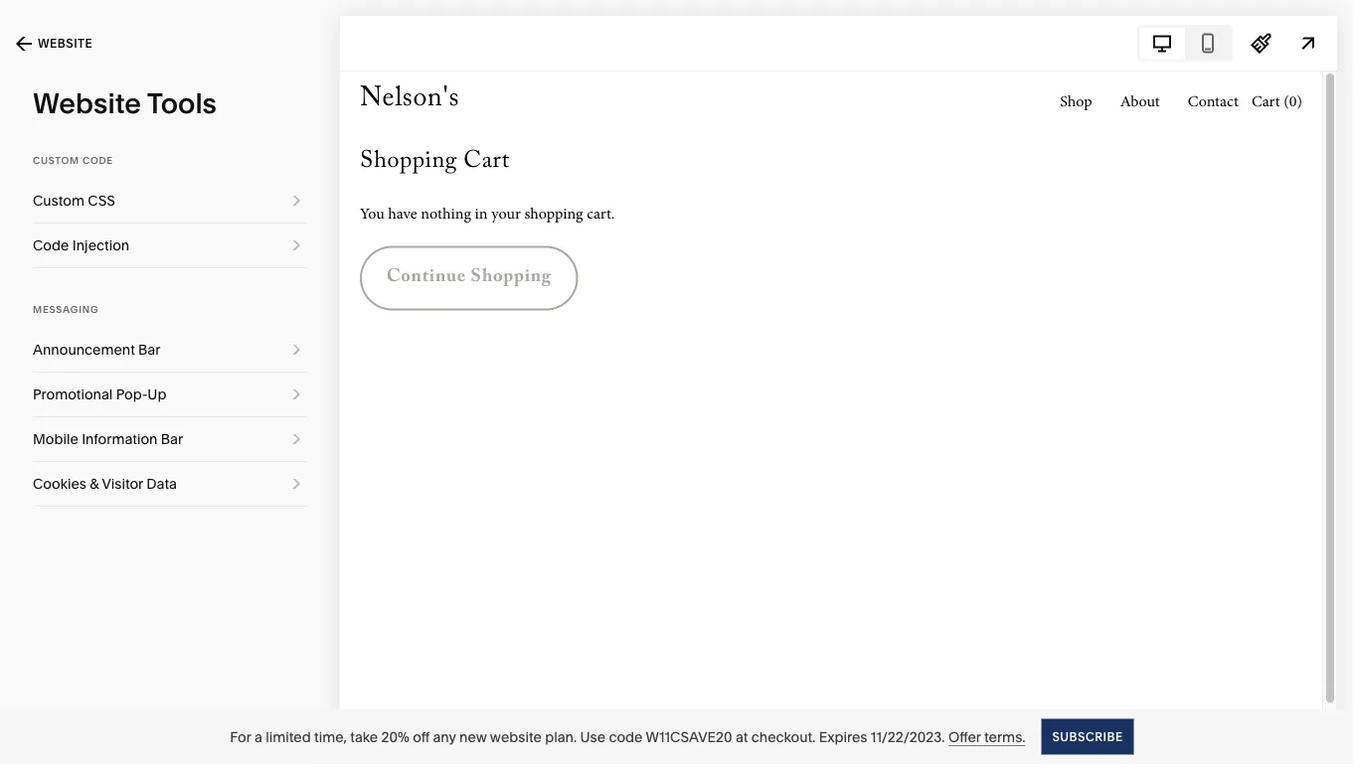 Task type: locate. For each thing, give the bounding box(es) containing it.
1 vertical spatial bar
[[161, 431, 183, 448]]

custom left css
[[33, 192, 85, 209]]

0 vertical spatial code
[[83, 154, 113, 166]]

cookies
[[33, 476, 86, 493]]

0 vertical spatial custom
[[33, 154, 80, 166]]

1 vertical spatial website
[[33, 87, 141, 120]]

off
[[413, 729, 430, 746]]

website for website tools
[[33, 87, 141, 120]]

plan.
[[545, 729, 577, 746]]

w11csave20
[[646, 729, 733, 746]]

0 vertical spatial website
[[38, 36, 93, 51]]

custom inside button
[[33, 192, 85, 209]]

website up custom code
[[33, 87, 141, 120]]

website inside button
[[38, 36, 93, 51]]

limited
[[266, 729, 311, 746]]

offer
[[949, 729, 981, 746]]

terms.
[[984, 729, 1026, 746]]

custom code
[[33, 154, 113, 166]]

code
[[83, 154, 113, 166], [33, 237, 69, 254]]

code up css
[[83, 154, 113, 166]]

1 custom from the top
[[33, 154, 80, 166]]

1 vertical spatial custom
[[33, 192, 85, 209]]

tab list
[[1140, 27, 1231, 59]]

bar up cookies & visitor data button
[[161, 431, 183, 448]]

1 vertical spatial code
[[33, 237, 69, 254]]

code inside button
[[33, 237, 69, 254]]

0 horizontal spatial code
[[33, 237, 69, 254]]

subscribe button
[[1042, 719, 1134, 755]]

custom up custom css
[[33, 154, 80, 166]]

up
[[148, 386, 166, 403]]

custom
[[33, 154, 80, 166], [33, 192, 85, 209]]

bar
[[138, 342, 161, 358], [161, 431, 183, 448]]

a
[[255, 729, 262, 746]]

expires
[[819, 729, 868, 746]]

2 custom from the top
[[33, 192, 85, 209]]

website up website tools
[[38, 36, 93, 51]]

bar up up
[[138, 342, 161, 358]]

code left injection
[[33, 237, 69, 254]]

use
[[580, 729, 606, 746]]

website button
[[0, 22, 115, 66]]

custom css
[[33, 192, 115, 209]]

offer terms. link
[[949, 729, 1026, 747]]

at
[[736, 729, 748, 746]]

cookies & visitor data
[[33, 476, 177, 493]]

information
[[82, 431, 158, 448]]

website
[[38, 36, 93, 51], [33, 87, 141, 120]]



Task type: describe. For each thing, give the bounding box(es) containing it.
any
[[433, 729, 456, 746]]

website for website
[[38, 36, 93, 51]]

1 horizontal spatial code
[[83, 154, 113, 166]]

custom for custom css
[[33, 192, 85, 209]]

mobile
[[33, 431, 78, 448]]

promotional pop-up
[[33, 386, 166, 403]]

for a limited time, take 20% off any new website plan. use code w11csave20 at checkout. expires 11/22/2023. offer terms.
[[230, 729, 1026, 746]]

for
[[230, 729, 251, 746]]

code injection button
[[33, 224, 307, 268]]

css
[[88, 192, 115, 209]]

new
[[459, 729, 487, 746]]

20%
[[381, 729, 410, 746]]

take
[[350, 729, 378, 746]]

messaging
[[33, 303, 99, 315]]

announcement bar
[[33, 342, 161, 358]]

pop-
[[116, 386, 148, 403]]

visitor
[[102, 476, 143, 493]]

code
[[609, 729, 643, 746]]

subscribe
[[1053, 730, 1123, 744]]

0 vertical spatial bar
[[138, 342, 161, 358]]

website
[[490, 729, 542, 746]]

11/22/2023.
[[871, 729, 945, 746]]

tools
[[147, 87, 217, 120]]

website tools
[[33, 87, 217, 120]]

code injection
[[33, 237, 129, 254]]

promotional pop-up button
[[33, 373, 307, 417]]

announcement bar button
[[33, 328, 307, 372]]

&
[[90, 476, 99, 493]]

announcement
[[33, 342, 135, 358]]

cookies & visitor data button
[[33, 462, 307, 506]]

custom css button
[[33, 179, 307, 223]]

time,
[[314, 729, 347, 746]]

mobile information bar
[[33, 431, 183, 448]]

mobile information bar button
[[33, 418, 307, 461]]

custom for custom code
[[33, 154, 80, 166]]

checkout.
[[752, 729, 816, 746]]

promotional
[[33, 386, 113, 403]]

injection
[[72, 237, 129, 254]]

data
[[146, 476, 177, 493]]



Task type: vqa. For each thing, say whether or not it's contained in the screenshot.
bottom Gopher
no



